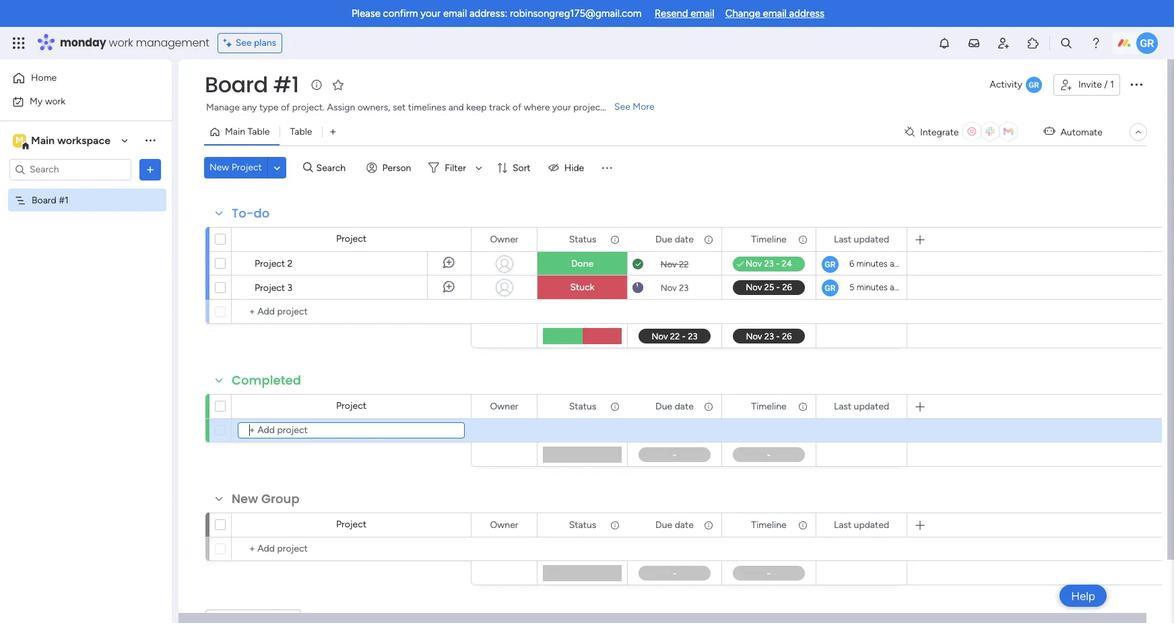 Task type: locate. For each thing, give the bounding box(es) containing it.
nov for nov 22
[[661, 259, 677, 269]]

last updated
[[834, 234, 890, 245], [834, 401, 890, 412], [834, 519, 890, 531]]

3 timeline from the top
[[752, 519, 787, 531]]

1 vertical spatial updated
[[854, 401, 890, 412]]

1 vertical spatial #1
[[59, 194, 69, 206]]

0 vertical spatial owner field
[[487, 232, 522, 247]]

updated for to-do
[[854, 234, 890, 245]]

greg robinson image
[[1137, 32, 1159, 54]]

nov for nov 23
[[661, 283, 677, 293]]

your right where
[[553, 102, 571, 113]]

activity
[[990, 79, 1023, 90]]

3 last from the top
[[834, 519, 852, 531]]

date
[[675, 234, 694, 245], [675, 401, 694, 412], [675, 519, 694, 531]]

timeline
[[752, 234, 787, 245], [752, 401, 787, 412], [752, 519, 787, 531]]

1 status field from the top
[[566, 232, 600, 247]]

2 vertical spatial owner field
[[487, 518, 522, 533]]

3
[[288, 282, 293, 294]]

0 vertical spatial nov
[[661, 259, 677, 269]]

set
[[393, 102, 406, 113]]

0 vertical spatial last updated field
[[831, 232, 893, 247]]

Last updated field
[[831, 232, 893, 247], [831, 399, 893, 414], [831, 518, 893, 533]]

column information image
[[610, 234, 621, 245], [704, 234, 714, 245], [610, 401, 621, 412], [704, 401, 714, 412], [610, 520, 621, 531], [704, 520, 714, 531], [798, 520, 809, 531]]

2 last updated field from the top
[[831, 399, 893, 414]]

0 vertical spatial last updated
[[834, 234, 890, 245]]

done
[[571, 258, 594, 270]]

email
[[443, 7, 467, 20], [691, 7, 715, 20], [763, 7, 787, 20]]

notifications image
[[938, 36, 952, 50]]

last updated for to-do
[[834, 234, 890, 245]]

work right my
[[45, 95, 65, 107]]

group
[[262, 491, 300, 508]]

stuck
[[571, 282, 595, 293]]

2 vertical spatial status field
[[566, 518, 600, 533]]

project
[[232, 162, 262, 173], [336, 233, 367, 245], [255, 258, 285, 270], [255, 282, 285, 294], [336, 400, 367, 412], [336, 519, 367, 530]]

1 last updated field from the top
[[831, 232, 893, 247]]

2 email from the left
[[691, 7, 715, 20]]

work right monday
[[109, 35, 133, 51]]

main
[[225, 126, 245, 138], [31, 134, 55, 147]]

add to favorites image
[[331, 78, 345, 91]]

see for see plans
[[236, 37, 252, 49]]

1 last from the top
[[834, 234, 852, 245]]

0 vertical spatial + add project text field
[[238, 423, 465, 439]]

1 vertical spatial nov
[[661, 283, 677, 293]]

ago up 5 minutes ago
[[890, 259, 905, 269]]

3 due date field from the top
[[653, 518, 698, 533]]

0 vertical spatial due date field
[[653, 232, 698, 247]]

1 horizontal spatial #1
[[273, 69, 299, 100]]

last updated field for to-do
[[831, 232, 893, 247]]

0 vertical spatial new
[[210, 162, 229, 173]]

board #1 down search in workspace 'field' at the top left of the page
[[32, 194, 69, 206]]

last for do
[[834, 234, 852, 245]]

help image
[[1090, 36, 1103, 50]]

address
[[790, 7, 825, 20]]

new down main table button
[[210, 162, 229, 173]]

1 horizontal spatial your
[[553, 102, 571, 113]]

2 vertical spatial status
[[569, 519, 597, 531]]

your
[[421, 7, 441, 20], [553, 102, 571, 113]]

0 vertical spatial board #1
[[205, 69, 299, 100]]

1 owner field from the top
[[487, 232, 522, 247]]

due
[[656, 234, 673, 245], [656, 401, 673, 412], [656, 519, 673, 531]]

1 horizontal spatial main
[[225, 126, 245, 138]]

workspace selection element
[[13, 132, 113, 150]]

0 vertical spatial board
[[205, 69, 268, 100]]

board inside list box
[[32, 194, 56, 206]]

options image
[[1129, 76, 1145, 92]]

nov
[[661, 259, 677, 269], [661, 283, 677, 293]]

#1 up "type"
[[273, 69, 299, 100]]

management
[[136, 35, 209, 51]]

work
[[109, 35, 133, 51], [45, 95, 65, 107]]

of right "type"
[[281, 102, 290, 113]]

1 updated from the top
[[854, 234, 890, 245]]

angle down image
[[274, 163, 281, 173]]

of
[[281, 102, 290, 113], [513, 102, 522, 113]]

date for do
[[675, 234, 694, 245]]

main for main workspace
[[31, 134, 55, 147]]

1 vertical spatial work
[[45, 95, 65, 107]]

see more
[[615, 101, 655, 113]]

1 vertical spatial see
[[615, 101, 631, 113]]

0 vertical spatial timeline field
[[748, 232, 790, 247]]

2 vertical spatial last updated
[[834, 519, 890, 531]]

monday
[[60, 35, 106, 51]]

0 vertical spatial timeline
[[752, 234, 787, 245]]

2 horizontal spatial email
[[763, 7, 787, 20]]

1 vertical spatial owner
[[490, 401, 519, 412]]

home button
[[8, 67, 145, 89]]

3 last updated from the top
[[834, 519, 890, 531]]

board up any
[[205, 69, 268, 100]]

1 timeline from the top
[[752, 234, 787, 245]]

any
[[242, 102, 257, 113]]

see inside button
[[236, 37, 252, 49]]

1 vertical spatial last updated field
[[831, 399, 893, 414]]

confirm
[[383, 7, 418, 20]]

1 timeline field from the top
[[748, 232, 790, 247]]

+ Add project text field
[[239, 304, 465, 320]]

due for group
[[656, 519, 673, 531]]

1 horizontal spatial new
[[232, 491, 258, 508]]

2 timeline field from the top
[[748, 399, 790, 414]]

v2 search image
[[303, 160, 313, 175]]

Timeline field
[[748, 232, 790, 247], [748, 399, 790, 414], [748, 518, 790, 533]]

email for change email address
[[763, 7, 787, 20]]

due for do
[[656, 234, 673, 245]]

and
[[449, 102, 464, 113]]

2 status field from the top
[[566, 399, 600, 414]]

sort
[[513, 162, 531, 174]]

2 minutes from the top
[[857, 282, 888, 293]]

see more link
[[613, 100, 656, 114]]

project 3
[[255, 282, 293, 294]]

2 due date field from the top
[[653, 399, 698, 414]]

3 due from the top
[[656, 519, 673, 531]]

resend email link
[[655, 7, 715, 20]]

0 vertical spatial owner
[[490, 234, 519, 245]]

2 vertical spatial due date
[[656, 519, 694, 531]]

manage
[[206, 102, 240, 113]]

1 vertical spatial due
[[656, 401, 673, 412]]

assign
[[327, 102, 355, 113]]

updated
[[854, 234, 890, 245], [854, 401, 890, 412], [854, 519, 890, 531]]

1 vertical spatial date
[[675, 401, 694, 412]]

work for my
[[45, 95, 65, 107]]

3 last updated field from the top
[[831, 518, 893, 533]]

1 vertical spatial minutes
[[857, 282, 888, 293]]

your right confirm
[[421, 7, 441, 20]]

address:
[[470, 7, 508, 20]]

0 horizontal spatial email
[[443, 7, 467, 20]]

2 vertical spatial owner
[[490, 519, 519, 531]]

2 vertical spatial timeline
[[752, 519, 787, 531]]

1 vertical spatial status
[[569, 401, 597, 412]]

change email address link
[[726, 7, 825, 20]]

0 vertical spatial column information image
[[798, 234, 809, 245]]

table down any
[[248, 126, 270, 138]]

see
[[236, 37, 252, 49], [615, 101, 631, 113]]

1 horizontal spatial board #1
[[205, 69, 299, 100]]

3 updated from the top
[[854, 519, 890, 531]]

0 horizontal spatial board #1
[[32, 194, 69, 206]]

1 vertical spatial status field
[[566, 399, 600, 414]]

1 vertical spatial timeline field
[[748, 399, 790, 414]]

1 vertical spatial due date
[[656, 401, 694, 412]]

#1 down search in workspace 'field' at the top left of the page
[[59, 194, 69, 206]]

workspace options image
[[144, 134, 157, 147]]

invite
[[1079, 79, 1103, 90]]

0 vertical spatial date
[[675, 234, 694, 245]]

1 due date from the top
[[656, 234, 694, 245]]

minutes right '6' at the right top
[[857, 259, 888, 269]]

options image
[[144, 163, 157, 176]]

board #1 up any
[[205, 69, 299, 100]]

m
[[16, 134, 24, 146]]

main inside button
[[225, 126, 245, 138]]

main down manage
[[225, 126, 245, 138]]

autopilot image
[[1044, 123, 1056, 140]]

0 horizontal spatial table
[[248, 126, 270, 138]]

2 of from the left
[[513, 102, 522, 113]]

email left address:
[[443, 7, 467, 20]]

5
[[850, 282, 855, 293]]

manage any type of project. assign owners, set timelines and keep track of where your project stands.
[[206, 102, 637, 113]]

help
[[1072, 589, 1096, 603]]

0 horizontal spatial your
[[421, 7, 441, 20]]

0 horizontal spatial see
[[236, 37, 252, 49]]

nov left 23
[[661, 283, 677, 293]]

workspace
[[57, 134, 111, 147]]

board #1
[[205, 69, 299, 100], [32, 194, 69, 206]]

2 owner from the top
[[490, 401, 519, 412]]

1 vertical spatial due date field
[[653, 399, 698, 414]]

2 nov from the top
[[661, 283, 677, 293]]

email right change
[[763, 7, 787, 20]]

main inside workspace selection element
[[31, 134, 55, 147]]

main right "workspace" icon
[[31, 134, 55, 147]]

0 vertical spatial status
[[569, 234, 597, 245]]

1 date from the top
[[675, 234, 694, 245]]

new project
[[210, 162, 262, 173]]

minutes right 5
[[857, 282, 888, 293]]

timelines
[[408, 102, 446, 113]]

table down project.
[[290, 126, 312, 138]]

nov left 22
[[661, 259, 677, 269]]

2 last updated from the top
[[834, 401, 890, 412]]

+ Add project text field
[[238, 423, 465, 439], [239, 541, 465, 557]]

main table
[[225, 126, 270, 138]]

0 horizontal spatial board
[[32, 194, 56, 206]]

where
[[524, 102, 550, 113]]

0 horizontal spatial main
[[31, 134, 55, 147]]

3 date from the top
[[675, 519, 694, 531]]

1 horizontal spatial table
[[290, 126, 312, 138]]

2 vertical spatial updated
[[854, 519, 890, 531]]

1 vertical spatial board
[[32, 194, 56, 206]]

1 horizontal spatial email
[[691, 7, 715, 20]]

invite members image
[[998, 36, 1011, 50]]

0 horizontal spatial of
[[281, 102, 290, 113]]

0 horizontal spatial new
[[210, 162, 229, 173]]

3 due date from the top
[[656, 519, 694, 531]]

0 horizontal spatial work
[[45, 95, 65, 107]]

email right resend on the right top
[[691, 7, 715, 20]]

0 vertical spatial see
[[236, 37, 252, 49]]

ago down 6 minutes ago
[[890, 282, 905, 293]]

automate
[[1061, 126, 1103, 138]]

2 vertical spatial date
[[675, 519, 694, 531]]

nov 22
[[661, 259, 689, 269]]

1 vertical spatial timeline
[[752, 401, 787, 412]]

main for main table
[[225, 126, 245, 138]]

monday work management
[[60, 35, 209, 51]]

0 horizontal spatial #1
[[59, 194, 69, 206]]

New Group field
[[228, 491, 303, 508]]

1 due date field from the top
[[653, 232, 698, 247]]

resend email
[[655, 7, 715, 20]]

2 vertical spatial due date field
[[653, 518, 698, 533]]

robinsongreg175@gmail.com
[[510, 7, 642, 20]]

0 vertical spatial minutes
[[857, 259, 888, 269]]

table button
[[280, 121, 322, 143]]

updated for new group
[[854, 519, 890, 531]]

0 vertical spatial work
[[109, 35, 133, 51]]

1 minutes from the top
[[857, 259, 888, 269]]

board
[[205, 69, 268, 100], [32, 194, 56, 206]]

2 vertical spatial due
[[656, 519, 673, 531]]

2 date from the top
[[675, 401, 694, 412]]

due date
[[656, 234, 694, 245], [656, 401, 694, 412], [656, 519, 694, 531]]

project.
[[292, 102, 325, 113]]

1 vertical spatial ago
[[890, 282, 905, 293]]

column information image
[[798, 234, 809, 245], [798, 401, 809, 412]]

1 vertical spatial last
[[834, 401, 852, 412]]

1 last updated from the top
[[834, 234, 890, 245]]

0 vertical spatial status field
[[566, 232, 600, 247]]

2 timeline from the top
[[752, 401, 787, 412]]

see left plans
[[236, 37, 252, 49]]

Status field
[[566, 232, 600, 247], [566, 399, 600, 414], [566, 518, 600, 533]]

0 vertical spatial ago
[[890, 259, 905, 269]]

minutes
[[857, 259, 888, 269], [857, 282, 888, 293]]

1 vertical spatial + add project text field
[[239, 541, 465, 557]]

0 vertical spatial due date
[[656, 234, 694, 245]]

timeline for timeline field for 2nd column information image from the top
[[752, 401, 787, 412]]

1 column information image from the top
[[798, 234, 809, 245]]

1 vertical spatial new
[[232, 491, 258, 508]]

0 vertical spatial updated
[[854, 234, 890, 245]]

2 vertical spatial last
[[834, 519, 852, 531]]

to-
[[232, 205, 254, 222]]

1 owner from the top
[[490, 234, 519, 245]]

Due date field
[[653, 232, 698, 247], [653, 399, 698, 414], [653, 518, 698, 533]]

1 horizontal spatial work
[[109, 35, 133, 51]]

2 vertical spatial timeline field
[[748, 518, 790, 533]]

ago
[[890, 259, 905, 269], [890, 282, 905, 293]]

0 vertical spatial last
[[834, 234, 852, 245]]

0 vertical spatial your
[[421, 7, 441, 20]]

1 vertical spatial last updated
[[834, 401, 890, 412]]

1 horizontal spatial of
[[513, 102, 522, 113]]

1 nov from the top
[[661, 259, 677, 269]]

status
[[569, 234, 597, 245], [569, 401, 597, 412], [569, 519, 597, 531]]

Owner field
[[487, 232, 522, 247], [487, 399, 522, 414], [487, 518, 522, 533]]

board down search in workspace 'field' at the top left of the page
[[32, 194, 56, 206]]

2 vertical spatial last updated field
[[831, 518, 893, 533]]

1 due from the top
[[656, 234, 673, 245]]

2 owner field from the top
[[487, 399, 522, 414]]

work inside button
[[45, 95, 65, 107]]

0 vertical spatial due
[[656, 234, 673, 245]]

option
[[0, 188, 172, 191]]

1 vertical spatial owner field
[[487, 399, 522, 414]]

1 horizontal spatial see
[[615, 101, 631, 113]]

1 vertical spatial board #1
[[32, 194, 69, 206]]

email for resend email
[[691, 7, 715, 20]]

of right track
[[513, 102, 522, 113]]

1 vertical spatial column information image
[[798, 401, 809, 412]]

new inside 'button'
[[210, 162, 229, 173]]

person
[[383, 162, 411, 174]]

see left more
[[615, 101, 631, 113]]

#1
[[273, 69, 299, 100], [59, 194, 69, 206]]

table
[[248, 126, 270, 138], [290, 126, 312, 138]]

new inside field
[[232, 491, 258, 508]]

person button
[[361, 157, 419, 179]]

last
[[834, 234, 852, 245], [834, 401, 852, 412], [834, 519, 852, 531]]

new left the group
[[232, 491, 258, 508]]

3 email from the left
[[763, 7, 787, 20]]



Task type: vqa. For each thing, say whether or not it's contained in the screenshot.
the ago associated with 5 minutes ago
yes



Task type: describe. For each thing, give the bounding box(es) containing it.
#1 inside list box
[[59, 194, 69, 206]]

ago for 6 minutes ago
[[890, 259, 905, 269]]

1 email from the left
[[443, 7, 467, 20]]

2 due date from the top
[[656, 401, 694, 412]]

please confirm your email address: robinsongreg175@gmail.com
[[352, 7, 642, 20]]

work for monday
[[109, 35, 133, 51]]

dapulse integrations image
[[905, 127, 915, 137]]

2 due from the top
[[656, 401, 673, 412]]

project inside 'button'
[[232, 162, 262, 173]]

new project button
[[204, 157, 268, 179]]

my
[[30, 95, 43, 107]]

home
[[31, 72, 57, 84]]

search everything image
[[1060, 36, 1074, 50]]

inbox image
[[968, 36, 981, 50]]

change
[[726, 7, 761, 20]]

2 last from the top
[[834, 401, 852, 412]]

board #1 list box
[[0, 186, 172, 394]]

3 owner field from the top
[[487, 518, 522, 533]]

last for group
[[834, 519, 852, 531]]

stands.
[[607, 102, 637, 113]]

Completed field
[[228, 372, 305, 390]]

ago for 5 minutes ago
[[890, 282, 905, 293]]

date for group
[[675, 519, 694, 531]]

resend
[[655, 7, 689, 20]]

filter button
[[424, 157, 487, 179]]

3 status field from the top
[[566, 518, 600, 533]]

Board #1 field
[[202, 69, 302, 100]]

menu image
[[601, 161, 614, 175]]

due date field for do
[[653, 232, 698, 247]]

3 status from the top
[[569, 519, 597, 531]]

1 horizontal spatial board
[[205, 69, 268, 100]]

6 minutes ago
[[850, 259, 905, 269]]

last updated for new group
[[834, 519, 890, 531]]

1 table from the left
[[248, 126, 270, 138]]

see for see more
[[615, 101, 631, 113]]

keep
[[467, 102, 487, 113]]

5 minutes ago
[[850, 282, 905, 293]]

minutes for 5
[[857, 282, 888, 293]]

plans
[[254, 37, 276, 49]]

workspace image
[[13, 133, 26, 148]]

activity button
[[985, 74, 1049, 96]]

see plans
[[236, 37, 276, 49]]

more
[[633, 101, 655, 113]]

change email address
[[726, 7, 825, 20]]

2
[[288, 258, 293, 270]]

3 owner from the top
[[490, 519, 519, 531]]

dapulse checkmark sign image
[[737, 257, 745, 273]]

22
[[679, 259, 689, 269]]

project
[[574, 102, 604, 113]]

0 vertical spatial #1
[[273, 69, 299, 100]]

timeline field for 1st column information image
[[748, 232, 790, 247]]

to-do
[[232, 205, 270, 222]]

Search field
[[313, 158, 354, 177]]

add view image
[[330, 127, 336, 137]]

apps image
[[1027, 36, 1041, 50]]

my work button
[[8, 91, 145, 112]]

last updated field for new group
[[831, 518, 893, 533]]

my work
[[30, 95, 65, 107]]

new group
[[232, 491, 300, 508]]

v2 done deadline image
[[633, 258, 644, 271]]

project 2
[[255, 258, 293, 270]]

new for new project
[[210, 162, 229, 173]]

2 table from the left
[[290, 126, 312, 138]]

timeline field for 2nd column information image from the top
[[748, 399, 790, 414]]

invite / 1 button
[[1054, 74, 1121, 96]]

see plans button
[[218, 33, 283, 53]]

timeline for third timeline field
[[752, 519, 787, 531]]

1 vertical spatial your
[[553, 102, 571, 113]]

please
[[352, 7, 381, 20]]

Search in workspace field
[[28, 162, 113, 177]]

1 status from the top
[[569, 234, 597, 245]]

1 of from the left
[[281, 102, 290, 113]]

nov 23
[[661, 283, 689, 293]]

main workspace
[[31, 134, 111, 147]]

type
[[259, 102, 279, 113]]

show board description image
[[308, 78, 325, 92]]

main table button
[[204, 121, 280, 143]]

/
[[1105, 79, 1109, 90]]

select product image
[[12, 36, 26, 50]]

new for new group
[[232, 491, 258, 508]]

sort button
[[491, 157, 539, 179]]

6
[[850, 259, 855, 269]]

filter
[[445, 162, 466, 174]]

track
[[489, 102, 511, 113]]

arrow down image
[[471, 160, 487, 176]]

To-do field
[[228, 205, 273, 222]]

2 column information image from the top
[[798, 401, 809, 412]]

2 updated from the top
[[854, 401, 890, 412]]

invite / 1
[[1079, 79, 1115, 90]]

completed
[[232, 372, 301, 389]]

due date field for group
[[653, 518, 698, 533]]

2 status from the top
[[569, 401, 597, 412]]

hide
[[565, 162, 585, 174]]

owners,
[[358, 102, 391, 113]]

board #1 inside list box
[[32, 194, 69, 206]]

due date for group
[[656, 519, 694, 531]]

23
[[679, 283, 689, 293]]

hide button
[[543, 157, 593, 179]]

minutes for 6
[[857, 259, 888, 269]]

1
[[1111, 79, 1115, 90]]

collapse board header image
[[1134, 127, 1144, 138]]

integrate
[[921, 126, 959, 138]]

due date for do
[[656, 234, 694, 245]]

do
[[254, 205, 270, 222]]

timeline for 1st column information image's timeline field
[[752, 234, 787, 245]]

help button
[[1060, 585, 1107, 607]]

3 timeline field from the top
[[748, 518, 790, 533]]



